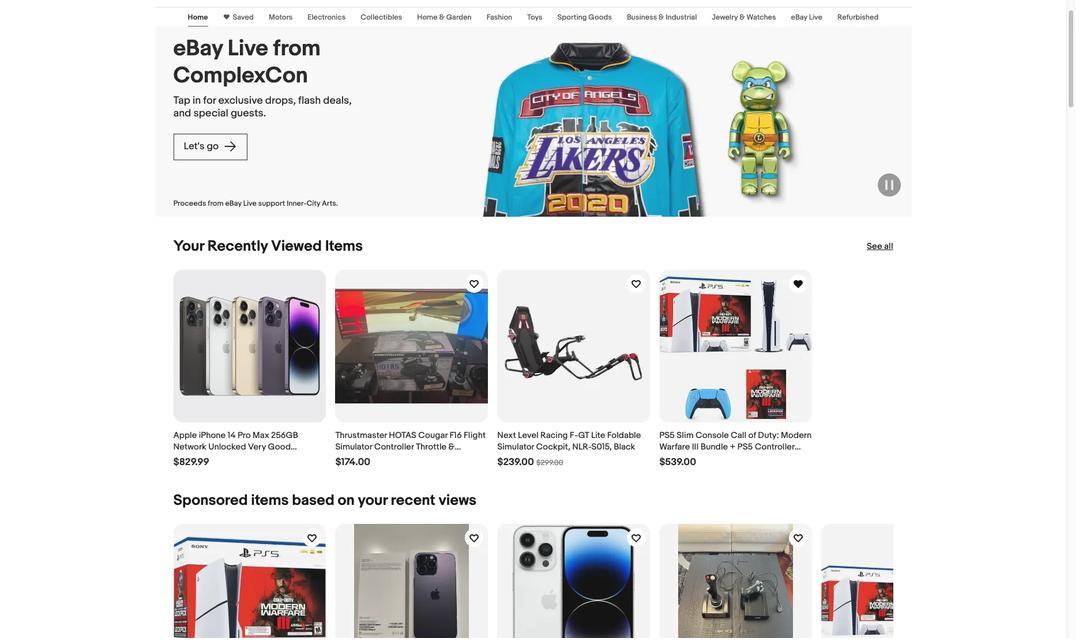 Task type: describe. For each thing, give the bounding box(es) containing it.
$539.00 text field
[[660, 457, 697, 469]]

gt
[[578, 430, 590, 441]]

in
[[193, 94, 201, 107]]

0 vertical spatial ps5
[[660, 430, 675, 441]]

level
[[518, 430, 539, 441]]

city
[[307, 199, 320, 208]]

ebay live from complexcon link
[[173, 35, 365, 90]]

live for ebay live from complexcon tap in for exclusive drops, flash deals, and special guests.
[[228, 35, 268, 62]]

recently
[[208, 238, 268, 256]]

condition
[[173, 454, 213, 464]]

thrustmaster hotas cougar f16 flight simulator controller throttle & joystick
[[335, 430, 486, 464]]

collectibles
[[361, 13, 402, 22]]

business & industrial
[[627, 13, 697, 22]]

jewelry & watches
[[712, 13, 776, 22]]

slim
[[677, 430, 694, 441]]

ps5 slim console call of duty: modern warfare iii bundle + ps5 controller blue
[[660, 430, 812, 464]]

refurbished
[[838, 13, 879, 22]]

arts.
[[322, 199, 338, 208]]

& for jewelry
[[740, 13, 745, 22]]

& for business
[[659, 13, 664, 22]]

saved link
[[229, 13, 254, 22]]

jewelry
[[712, 13, 738, 22]]

cockpit,
[[536, 442, 571, 453]]

fashion
[[487, 13, 513, 22]]

unlocked
[[208, 442, 246, 453]]

guests.
[[231, 107, 266, 120]]

sponsored items based on your recent views
[[173, 492, 477, 510]]

thrustmaster
[[335, 430, 387, 441]]

your recently viewed items link
[[173, 238, 363, 256]]

watches
[[747, 13, 776, 22]]

max
[[253, 430, 269, 441]]

collectibles link
[[361, 13, 402, 22]]

goods
[[589, 13, 612, 22]]

+
[[730, 442, 736, 453]]

electronics link
[[308, 13, 346, 22]]

saved
[[233, 13, 254, 22]]

based
[[292, 492, 335, 510]]

duty:
[[758, 430, 779, 441]]

views
[[439, 492, 477, 510]]

ebay live from complexcon main content
[[0, 0, 1067, 639]]

joystick
[[335, 454, 369, 464]]

good
[[268, 442, 291, 453]]

s015,
[[592, 442, 612, 453]]

flash
[[298, 94, 321, 107]]

ebay for ebay live from complexcon tap in for exclusive drops, flash deals, and special guests.
[[173, 35, 223, 62]]

live for ebay live
[[809, 13, 823, 22]]

recent
[[391, 492, 436, 510]]

pro
[[238, 430, 251, 441]]

$174.00
[[335, 457, 371, 469]]

your recently viewed items
[[173, 238, 363, 256]]

sponsored
[[173, 492, 248, 510]]

next level racing f-gt lite foldable simulator cockpit, nlr-s015, black $239.00 $299.00
[[498, 430, 641, 469]]

sporting goods
[[558, 13, 612, 22]]

on
[[338, 492, 355, 510]]

home for home
[[188, 13, 208, 22]]

items
[[325, 238, 363, 256]]

and
[[173, 107, 191, 120]]

apple iphone 14 pro max 256gb network unlocked very good condition
[[173, 430, 298, 464]]

cougar
[[419, 430, 448, 441]]

previous price $299.00 text field
[[537, 459, 564, 468]]

home & garden
[[417, 13, 472, 22]]

simulator inside next level racing f-gt lite foldable simulator cockpit, nlr-s015, black $239.00 $299.00
[[498, 442, 534, 453]]

simulator inside thrustmaster hotas cougar f16 flight simulator controller throttle & joystick
[[335, 442, 372, 453]]

$829.99 text field
[[173, 457, 209, 469]]

hotas
[[389, 430, 417, 441]]

ebay for ebay live
[[791, 13, 808, 22]]

motors
[[269, 13, 293, 22]]

toys
[[528, 13, 543, 22]]

2 vertical spatial ebay
[[225, 199, 242, 208]]

0 horizontal spatial from
[[208, 199, 224, 208]]

& inside thrustmaster hotas cougar f16 flight simulator controller throttle & joystick
[[449, 442, 455, 453]]

your
[[173, 238, 204, 256]]

items
[[251, 492, 289, 510]]

electronics
[[308, 13, 346, 22]]

industrial
[[666, 13, 697, 22]]

foldable
[[608, 430, 641, 441]]

proceeds from ebay live support inner-city arts.
[[173, 199, 338, 208]]



Task type: vqa. For each thing, say whether or not it's contained in the screenshot.
the shipping in bugs475 (717) 100% 0 bids · 5d 5h left (Tue, 04:10 PM) or Best Offer +$6.50 shipping
no



Task type: locate. For each thing, give the bounding box(es) containing it.
of
[[749, 430, 757, 441]]

& right jewelry
[[740, 13, 745, 22]]

home
[[188, 13, 208, 22], [417, 13, 438, 22]]

for
[[203, 94, 216, 107]]

ps5 up 'warfare'
[[660, 430, 675, 441]]

throttle
[[416, 442, 447, 453]]

simulator up the 'joystick'
[[335, 442, 372, 453]]

exclusive
[[218, 94, 263, 107]]

flight
[[464, 430, 486, 441]]

see
[[867, 241, 883, 252]]

simulator down next
[[498, 442, 534, 453]]

nlr-
[[573, 442, 592, 453]]

controller down hotas
[[374, 442, 414, 453]]

0 horizontal spatial ps5
[[660, 430, 675, 441]]

$829.99
[[173, 457, 209, 469]]

business & industrial link
[[627, 13, 697, 22]]

1 vertical spatial live
[[228, 35, 268, 62]]

controller inside ps5 slim console call of duty: modern warfare iii bundle + ps5 controller blue
[[755, 442, 795, 453]]

0 horizontal spatial home
[[188, 13, 208, 22]]

2 simulator from the left
[[498, 442, 534, 453]]

controller inside thrustmaster hotas cougar f16 flight simulator controller throttle & joystick
[[374, 442, 414, 453]]

deals,
[[323, 94, 352, 107]]

live left support
[[243, 199, 257, 208]]

ebay live
[[791, 13, 823, 22]]

black
[[614, 442, 636, 453]]

controller down the duty:
[[755, 442, 795, 453]]

home left 'garden'
[[417, 13, 438, 22]]

sporting
[[558, 13, 587, 22]]

racing
[[541, 430, 568, 441]]

fashion link
[[487, 13, 513, 22]]

1 horizontal spatial home
[[417, 13, 438, 22]]

1 horizontal spatial from
[[273, 35, 321, 62]]

modern
[[781, 430, 812, 441]]

live inside 'ebay live from complexcon tap in for exclusive drops, flash deals, and special guests.'
[[228, 35, 268, 62]]

1 horizontal spatial simulator
[[498, 442, 534, 453]]

ebay inside 'ebay live from complexcon tap in for exclusive drops, flash deals, and special guests.'
[[173, 35, 223, 62]]

1 vertical spatial ps5
[[738, 442, 753, 453]]

0 horizontal spatial ebay
[[173, 35, 223, 62]]

& down the f16
[[449, 442, 455, 453]]

ebay left support
[[225, 199, 242, 208]]

0 horizontal spatial simulator
[[335, 442, 372, 453]]

14
[[228, 430, 236, 441]]

lite
[[591, 430, 606, 441]]

next
[[498, 430, 516, 441]]

all
[[885, 241, 894, 252]]

f-
[[570, 430, 579, 441]]

complexcon
[[173, 62, 308, 89]]

& for home
[[439, 13, 445, 22]]

let's
[[184, 141, 205, 152]]

$539.00
[[660, 457, 697, 469]]

your
[[358, 492, 388, 510]]

jewelry & watches link
[[712, 13, 776, 22]]

$239.00
[[498, 457, 534, 469]]

toys link
[[528, 13, 543, 22]]

2 controller from the left
[[755, 442, 795, 453]]

bundle
[[701, 442, 728, 453]]

special
[[194, 107, 228, 120]]

1 vertical spatial from
[[208, 199, 224, 208]]

motors link
[[269, 13, 293, 22]]

0 vertical spatial ebay
[[791, 13, 808, 22]]

live left refurbished link
[[809, 13, 823, 22]]

1 vertical spatial ebay
[[173, 35, 223, 62]]

inner-
[[287, 199, 307, 208]]

controller
[[374, 442, 414, 453], [755, 442, 795, 453]]

go
[[207, 141, 219, 152]]

ebay up in
[[173, 35, 223, 62]]

& right business at top right
[[659, 13, 664, 22]]

support
[[258, 199, 285, 208]]

garden
[[447, 13, 472, 22]]

$239.00 text field
[[498, 457, 534, 469]]

1 horizontal spatial ps5
[[738, 442, 753, 453]]

network
[[173, 442, 207, 453]]

home for home & garden
[[417, 13, 438, 22]]

ps5 right +
[[738, 442, 753, 453]]

warfare
[[660, 442, 690, 453]]

f16
[[450, 430, 462, 441]]

ebay right the 'watches'
[[791, 13, 808, 22]]

refurbished link
[[838, 13, 879, 22]]

from down motors
[[273, 35, 321, 62]]

console
[[696, 430, 729, 441]]

0 vertical spatial live
[[809, 13, 823, 22]]

ebay live from complexcon tap in for exclusive drops, flash deals, and special guests.
[[173, 35, 352, 120]]

live
[[809, 13, 823, 22], [228, 35, 268, 62], [243, 199, 257, 208]]

0 vertical spatial from
[[273, 35, 321, 62]]

viewed
[[271, 238, 322, 256]]

business
[[627, 13, 657, 22]]

ebay live link
[[791, 13, 823, 22]]

$299.00
[[537, 459, 564, 468]]

see all
[[867, 241, 894, 252]]

1 home from the left
[[188, 13, 208, 22]]

iphone
[[199, 430, 226, 441]]

apple
[[173, 430, 197, 441]]

& left 'garden'
[[439, 13, 445, 22]]

home & garden link
[[417, 13, 472, 22]]

from inside 'ebay live from complexcon tap in for exclusive drops, flash deals, and special guests.'
[[273, 35, 321, 62]]

$174.00 text field
[[335, 457, 371, 469]]

proceeds
[[173, 199, 206, 208]]

1 controller from the left
[[374, 442, 414, 453]]

let's go link
[[173, 134, 248, 160]]

call
[[731, 430, 747, 441]]

2 home from the left
[[417, 13, 438, 22]]

ps5
[[660, 430, 675, 441], [738, 442, 753, 453]]

live down saved
[[228, 35, 268, 62]]

tap
[[173, 94, 190, 107]]

iii
[[692, 442, 699, 453]]

blue
[[660, 454, 677, 464]]

256gb
[[271, 430, 298, 441]]

1 horizontal spatial controller
[[755, 442, 795, 453]]

home left saved link
[[188, 13, 208, 22]]

0 horizontal spatial controller
[[374, 442, 414, 453]]

see all link
[[867, 241, 894, 253]]

from right proceeds
[[208, 199, 224, 208]]

2 horizontal spatial ebay
[[791, 13, 808, 22]]

1 horizontal spatial ebay
[[225, 199, 242, 208]]

2 vertical spatial live
[[243, 199, 257, 208]]

1 simulator from the left
[[335, 442, 372, 453]]



